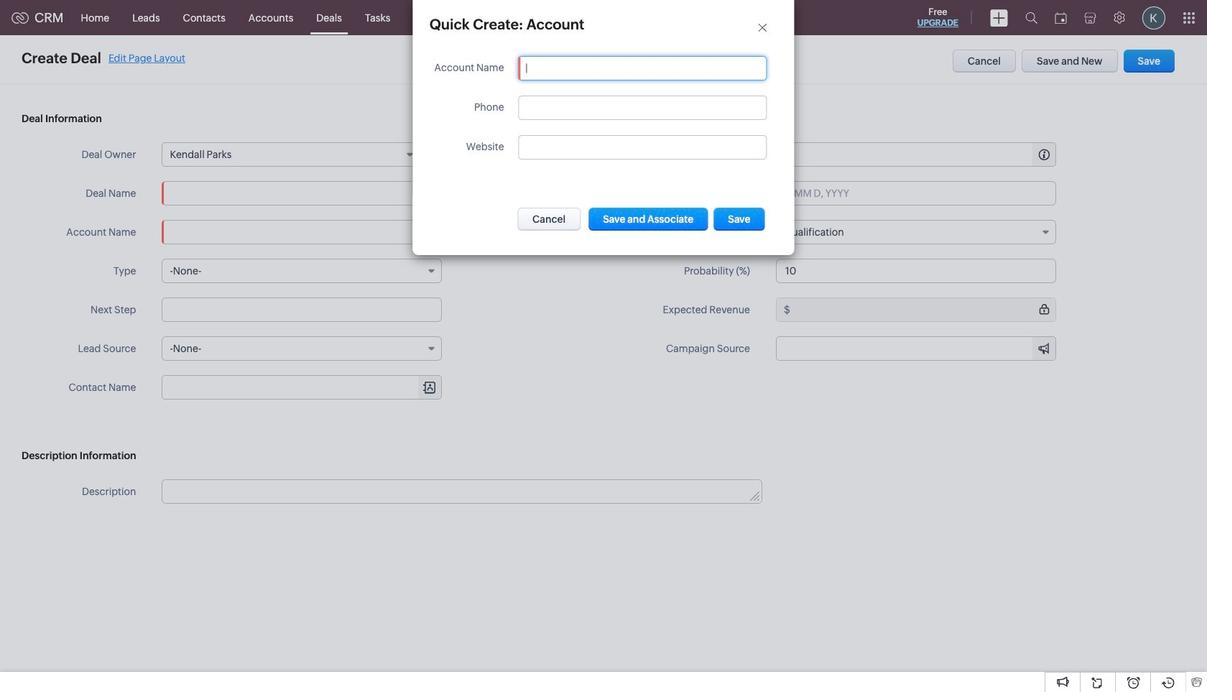 Task type: locate. For each thing, give the bounding box(es) containing it.
MMM D, YYYY text field
[[776, 181, 1057, 206]]

None text field
[[793, 143, 1056, 166], [776, 259, 1057, 283], [162, 298, 442, 322], [163, 480, 762, 503], [793, 143, 1056, 166], [776, 259, 1057, 283], [162, 298, 442, 322], [163, 480, 762, 503]]

None text field
[[527, 63, 760, 74], [162, 181, 442, 206], [527, 63, 760, 74], [162, 181, 442, 206]]

None button
[[518, 208, 581, 231], [589, 208, 708, 231], [518, 208, 581, 231], [589, 208, 708, 231]]

logo image
[[12, 12, 29, 23]]

None submit
[[714, 208, 765, 231]]



Task type: vqa. For each thing, say whether or not it's contained in the screenshot.
button
yes



